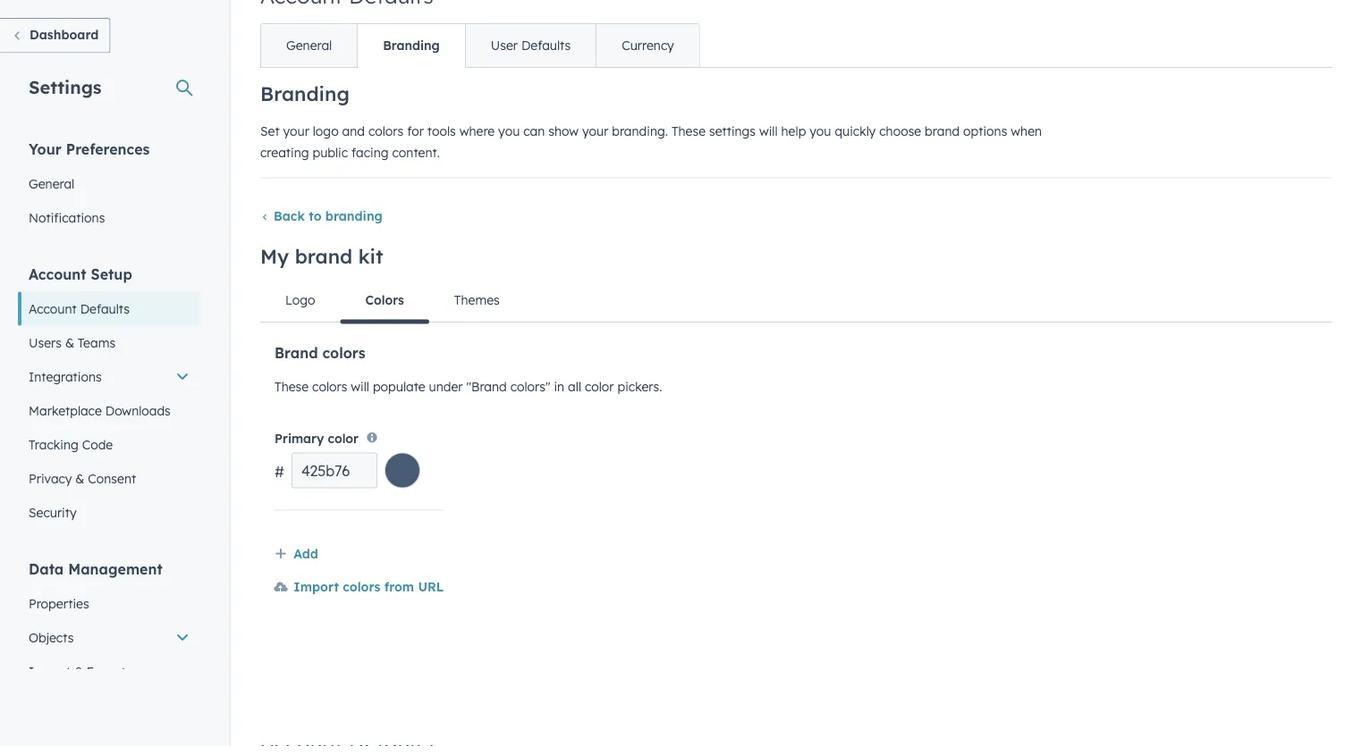 Task type: locate. For each thing, give the bounding box(es) containing it.
privacy & consent
[[29, 471, 136, 487]]

color right all
[[585, 380, 614, 395]]

when
[[1011, 123, 1042, 139]]

brand right choose
[[925, 123, 960, 139]]

1 vertical spatial general link
[[18, 167, 200, 201]]

general
[[286, 38, 332, 54], [29, 176, 74, 191]]

2 account from the top
[[29, 301, 77, 317]]

brand inside the set your logo and colors for tools where you can show your branding. these settings will help you quickly choose brand options when creating public facing content.
[[925, 123, 960, 139]]

colors for import
[[343, 580, 381, 596]]

will inside the set your logo and colors for tools where you can show your branding. these settings will help you quickly choose brand options when creating public facing content.
[[759, 123, 778, 139]]

& for teams
[[65, 335, 74, 351]]

color
[[585, 380, 614, 395], [328, 431, 359, 447]]

defaults for account defaults
[[80, 301, 130, 317]]

0 horizontal spatial will
[[351, 380, 369, 395]]

1 horizontal spatial will
[[759, 123, 778, 139]]

defaults inside account setup element
[[80, 301, 130, 317]]

& right the privacy
[[75, 471, 84, 487]]

2 your from the left
[[582, 123, 609, 139]]

0 vertical spatial general link
[[261, 25, 357, 68]]

import down add at left bottom
[[294, 580, 339, 596]]

0 vertical spatial general
[[286, 38, 332, 54]]

0 vertical spatial account
[[29, 265, 86, 283]]

navigation
[[260, 24, 700, 68]]

general link down "preferences"
[[18, 167, 200, 201]]

import
[[294, 580, 339, 596], [29, 664, 71, 680]]

you
[[498, 123, 520, 139], [810, 123, 831, 139]]

import inside data management "element"
[[29, 664, 71, 680]]

0 horizontal spatial brand
[[295, 244, 353, 269]]

brand
[[275, 345, 318, 363]]

in
[[554, 380, 565, 395]]

your right 'show'
[[582, 123, 609, 139]]

general down 'your'
[[29, 176, 74, 191]]

1 horizontal spatial general
[[286, 38, 332, 54]]

options
[[964, 123, 1008, 139]]

1 vertical spatial &
[[75, 471, 84, 487]]

branding
[[325, 208, 383, 224]]

color up the primary color text field
[[328, 431, 359, 447]]

kit
[[358, 244, 383, 269]]

0 horizontal spatial color
[[328, 431, 359, 447]]

defaults up users & teams link
[[80, 301, 130, 317]]

currency link
[[596, 25, 699, 68]]

users & teams
[[29, 335, 115, 351]]

general inside your preferences element
[[29, 176, 74, 191]]

public
[[313, 145, 348, 161]]

colors inside button
[[343, 580, 381, 596]]

1 horizontal spatial these
[[672, 123, 706, 139]]

1 account from the top
[[29, 265, 86, 283]]

defaults inside navigation
[[521, 38, 571, 54]]

1 vertical spatial import
[[29, 664, 71, 680]]

import colors from url
[[290, 580, 444, 596]]

currency
[[622, 38, 674, 54]]

1 vertical spatial these
[[275, 380, 309, 395]]

#
[[275, 463, 284, 481]]

import & export link
[[18, 655, 200, 689]]

colors
[[368, 123, 404, 139], [322, 345, 366, 363], [312, 380, 347, 395], [343, 580, 381, 596]]

account up account defaults
[[29, 265, 86, 283]]

1 horizontal spatial your
[[582, 123, 609, 139]]

1 horizontal spatial you
[[810, 123, 831, 139]]

0 horizontal spatial these
[[275, 380, 309, 395]]

1 horizontal spatial general link
[[261, 25, 357, 68]]

general for branding
[[286, 38, 332, 54]]

these left settings at the top
[[672, 123, 706, 139]]

1 vertical spatial branding
[[260, 82, 350, 106]]

0 vertical spatial defaults
[[521, 38, 571, 54]]

branding up logo
[[260, 82, 350, 106]]

brand
[[925, 123, 960, 139], [295, 244, 353, 269]]

settings
[[709, 123, 756, 139]]

0 vertical spatial will
[[759, 123, 778, 139]]

1 horizontal spatial color
[[585, 380, 614, 395]]

2 you from the left
[[810, 123, 831, 139]]

all
[[568, 380, 582, 395]]

you right help
[[810, 123, 831, 139]]

your up 'creating'
[[283, 123, 309, 139]]

data management element
[[18, 560, 200, 723]]

branding
[[383, 38, 440, 54], [260, 82, 350, 106]]

2 vertical spatial &
[[74, 664, 83, 680]]

1 vertical spatial account
[[29, 301, 77, 317]]

0 vertical spatial these
[[672, 123, 706, 139]]

brand down the back to branding button
[[295, 244, 353, 269]]

1 vertical spatial general
[[29, 176, 74, 191]]

& left export
[[74, 664, 83, 680]]

account setup element
[[18, 264, 200, 530]]

account inside the account defaults link
[[29, 301, 77, 317]]

1 vertical spatial color
[[328, 431, 359, 447]]

general link up logo
[[261, 25, 357, 68]]

general for notifications
[[29, 176, 74, 191]]

1 horizontal spatial import
[[294, 580, 339, 596]]

Primary color text field
[[292, 453, 378, 489]]

0 vertical spatial branding
[[383, 38, 440, 54]]

primary color
[[275, 431, 359, 447]]

colors up facing on the left
[[368, 123, 404, 139]]

will
[[759, 123, 778, 139], [351, 380, 369, 395]]

primary
[[275, 431, 324, 447]]

defaults right user
[[521, 38, 571, 54]]

colors down brand colors
[[312, 380, 347, 395]]

colors inside the set your logo and colors for tools where you can show your branding. these settings will help you quickly choose brand options when creating public facing content.
[[368, 123, 404, 139]]

import down objects
[[29, 664, 71, 680]]

your
[[283, 123, 309, 139], [582, 123, 609, 139]]

&
[[65, 335, 74, 351], [75, 471, 84, 487], [74, 664, 83, 680]]

1 vertical spatial defaults
[[80, 301, 130, 317]]

for
[[407, 123, 424, 139]]

will left populate
[[351, 380, 369, 395]]

1 horizontal spatial brand
[[925, 123, 960, 139]]

general inside navigation
[[286, 38, 332, 54]]

"brand
[[467, 380, 507, 395]]

defaults
[[521, 38, 571, 54], [80, 301, 130, 317]]

themes
[[454, 293, 500, 309]]

integrations button
[[18, 360, 200, 394]]

data management
[[29, 560, 163, 578]]

account
[[29, 265, 86, 283], [29, 301, 77, 317]]

branding up for
[[383, 38, 440, 54]]

these
[[672, 123, 706, 139], [275, 380, 309, 395]]

properties
[[29, 596, 89, 612]]

1 horizontal spatial branding
[[383, 38, 440, 54]]

0 vertical spatial &
[[65, 335, 74, 351]]

account up users
[[29, 301, 77, 317]]

you left can
[[498, 123, 520, 139]]

and
[[342, 123, 365, 139]]

help
[[781, 123, 806, 139]]

0 horizontal spatial import
[[29, 664, 71, 680]]

& right users
[[65, 335, 74, 351]]

general link for branding
[[261, 25, 357, 68]]

management
[[68, 560, 163, 578]]

import inside button
[[294, 580, 339, 596]]

1 horizontal spatial defaults
[[521, 38, 571, 54]]

consent
[[88, 471, 136, 487]]

& inside data management "element"
[[74, 664, 83, 680]]

these down brand
[[275, 380, 309, 395]]

0 horizontal spatial general link
[[18, 167, 200, 201]]

0 horizontal spatial your
[[283, 123, 309, 139]]

0 horizontal spatial defaults
[[80, 301, 130, 317]]

creating
[[260, 145, 309, 161]]

0 horizontal spatial general
[[29, 176, 74, 191]]

tracking code
[[29, 437, 113, 453]]

integrations
[[29, 369, 102, 385]]

add
[[294, 546, 318, 562]]

0 vertical spatial brand
[[925, 123, 960, 139]]

dashboard
[[30, 27, 99, 42]]

your preferences element
[[18, 139, 200, 235]]

tab list
[[260, 280, 1333, 325]]

will left help
[[759, 123, 778, 139]]

general up logo
[[286, 38, 332, 54]]

import for import & export
[[29, 664, 71, 680]]

colors right brand
[[322, 345, 366, 363]]

these colors will populate under "brand colors" in all color pickers.
[[275, 380, 662, 395]]

colors left from
[[343, 580, 381, 596]]

settings
[[29, 76, 102, 98]]

security link
[[18, 496, 200, 530]]

0 vertical spatial import
[[294, 580, 339, 596]]

0 horizontal spatial you
[[498, 123, 520, 139]]

marketplace
[[29, 403, 102, 419]]



Task type: describe. For each thing, give the bounding box(es) containing it.
logo
[[313, 123, 339, 139]]

0 vertical spatial color
[[585, 380, 614, 395]]

under
[[429, 380, 463, 395]]

user defaults link
[[465, 25, 596, 68]]

set your logo and colors for tools where you can show your branding. these settings will help you quickly choose brand options when creating public facing content.
[[260, 123, 1042, 161]]

url
[[418, 580, 444, 596]]

account for account defaults
[[29, 301, 77, 317]]

your
[[29, 140, 62, 158]]

colors link
[[340, 280, 429, 325]]

quickly
[[835, 123, 876, 139]]

account defaults
[[29, 301, 130, 317]]

marketplace downloads link
[[18, 394, 200, 428]]

1 you from the left
[[498, 123, 520, 139]]

properties link
[[18, 587, 200, 621]]

tracking
[[29, 437, 79, 453]]

notifications
[[29, 210, 105, 225]]

general link for notifications
[[18, 167, 200, 201]]

from
[[384, 580, 414, 596]]

where
[[460, 123, 495, 139]]

import & export
[[29, 664, 126, 680]]

data
[[29, 560, 64, 578]]

objects
[[29, 630, 74, 646]]

users
[[29, 335, 62, 351]]

teams
[[78, 335, 115, 351]]

back
[[274, 208, 305, 224]]

branding inside navigation
[[383, 38, 440, 54]]

branding link
[[357, 25, 465, 68]]

defaults for user defaults
[[521, 38, 571, 54]]

marketplace downloads
[[29, 403, 171, 419]]

back to branding button
[[260, 208, 383, 224]]

my
[[260, 244, 289, 269]]

tools
[[427, 123, 456, 139]]

set
[[260, 123, 280, 139]]

logo
[[285, 293, 315, 309]]

back to branding
[[274, 208, 383, 224]]

security
[[29, 505, 77, 521]]

brand colors
[[275, 345, 366, 363]]

dashboard link
[[0, 18, 110, 53]]

code
[[82, 437, 113, 453]]

logo link
[[260, 280, 340, 322]]

tracking code link
[[18, 428, 200, 462]]

colors
[[365, 293, 404, 309]]

1 your from the left
[[283, 123, 309, 139]]

facing
[[352, 145, 389, 161]]

these inside the set your logo and colors for tools where you can show your branding. these settings will help you quickly choose brand options when creating public facing content.
[[672, 123, 706, 139]]

1 vertical spatial brand
[[295, 244, 353, 269]]

users & teams link
[[18, 326, 200, 360]]

setup
[[91, 265, 132, 283]]

downloads
[[105, 403, 171, 419]]

show
[[549, 123, 579, 139]]

notifications link
[[18, 201, 200, 235]]

& for consent
[[75, 471, 84, 487]]

objects button
[[18, 621, 200, 655]]

add button
[[275, 544, 318, 567]]

to
[[309, 208, 322, 224]]

account defaults link
[[18, 292, 200, 326]]

colors for these
[[312, 380, 347, 395]]

populate
[[373, 380, 426, 395]]

navigation containing general
[[260, 24, 700, 68]]

privacy
[[29, 471, 72, 487]]

can
[[524, 123, 545, 139]]

0 horizontal spatial branding
[[260, 82, 350, 106]]

& for export
[[74, 664, 83, 680]]

choose
[[880, 123, 922, 139]]

1 vertical spatial will
[[351, 380, 369, 395]]

import colors from url button
[[275, 577, 444, 600]]

preferences
[[66, 140, 150, 158]]

colors"
[[511, 380, 551, 395]]

user
[[491, 38, 518, 54]]

pickers.
[[618, 380, 662, 395]]

content.
[[392, 145, 440, 161]]

tab list containing logo
[[260, 280, 1333, 325]]

import for import colors from url
[[294, 580, 339, 596]]

my brand kit
[[260, 244, 383, 269]]

account setup
[[29, 265, 132, 283]]

themes link
[[429, 280, 525, 322]]

export
[[87, 664, 126, 680]]

account for account setup
[[29, 265, 86, 283]]

branding.
[[612, 123, 668, 139]]

privacy & consent link
[[18, 462, 200, 496]]

your preferences
[[29, 140, 150, 158]]

colors for brand
[[322, 345, 366, 363]]

user defaults
[[491, 38, 571, 54]]



Task type: vqa. For each thing, say whether or not it's contained in the screenshot.
the topmost sales
no



